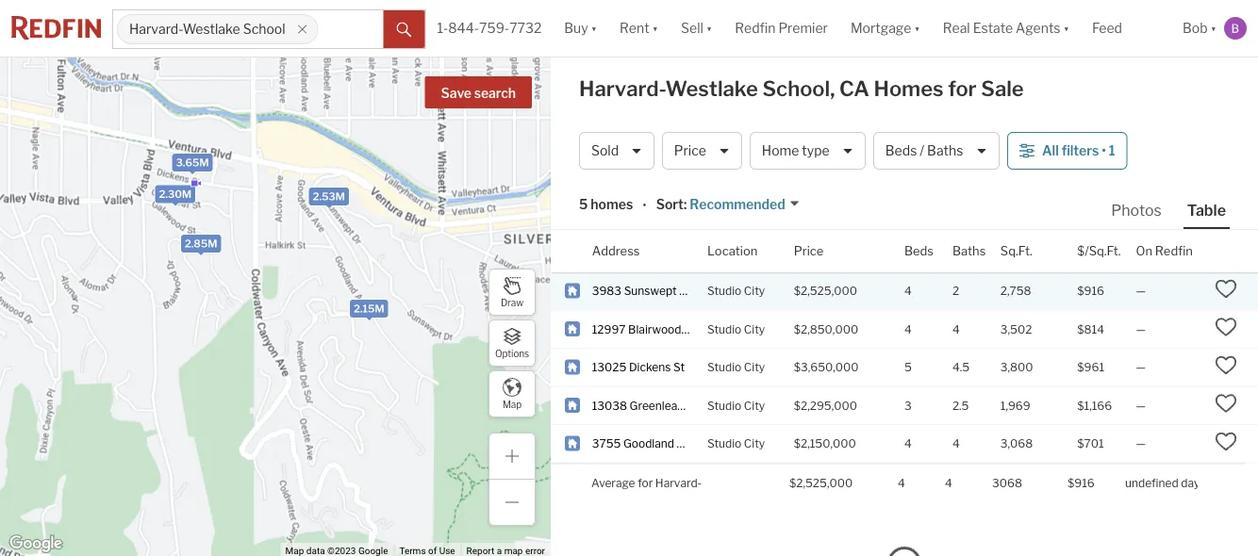 Task type: describe. For each thing, give the bounding box(es) containing it.
3
[[905, 399, 912, 413]]

13025 dickens st
[[592, 361, 685, 374]]

greenleaf
[[630, 399, 682, 413]]

13038 greenleaf st
[[592, 399, 696, 413]]

undefined days
[[1126, 476, 1206, 490]]

user photo image
[[1225, 17, 1247, 40]]

3068
[[993, 476, 1023, 490]]

2,758
[[1001, 284, 1032, 298]]

studio for 12997 blairwood dr
[[708, 323, 742, 336]]

blairwood
[[628, 323, 682, 336]]

sell ▾
[[681, 20, 713, 36]]

all filters • 1
[[1043, 143, 1116, 159]]

13038
[[592, 399, 627, 413]]

redfin premier button
[[724, 0, 840, 57]]

school:
[[753, 476, 792, 490]]

▾ for rent ▾
[[653, 20, 659, 36]]

sort
[[656, 197, 684, 213]]

homes
[[591, 197, 633, 213]]

7732
[[510, 20, 542, 36]]

beds for beds / baths
[[886, 143, 917, 159]]

table button
[[1184, 200, 1230, 229]]

redfin inside button
[[735, 20, 776, 36]]

st for 13025 dickens st
[[674, 361, 685, 374]]

favorite this home image for $916
[[1215, 278, 1238, 301]]

school,
[[763, 76, 835, 101]]

$2,525,000 for 2
[[794, 284, 858, 298]]

favorite this home image for $1,166
[[1215, 393, 1238, 415]]

/
[[920, 143, 925, 159]]

save search
[[441, 85, 516, 101]]

recommended
[[690, 197, 786, 213]]

$916 for —
[[1078, 284, 1105, 298]]

favorite this home image
[[1215, 316, 1238, 339]]

1
[[1109, 143, 1116, 159]]

mortgage ▾ button
[[840, 0, 932, 57]]

options
[[495, 348, 529, 360]]

0 horizontal spatial for
[[638, 476, 653, 490]]

studio city for 13025 dickens st
[[708, 361, 765, 374]]

dr for 3983 sunswept dr
[[680, 284, 692, 298]]

rent ▾ button
[[620, 0, 659, 57]]

— for $814
[[1136, 323, 1146, 336]]

harvard- for harvard-westlake school, ca homes for sale
[[579, 76, 666, 101]]

$1,166
[[1078, 399, 1113, 413]]

draw button
[[489, 269, 536, 316]]

options button
[[489, 320, 536, 367]]

submit search image
[[397, 22, 412, 37]]

address
[[592, 244, 640, 259]]

on redfin button
[[1136, 230, 1193, 273]]

mortgage ▾ button
[[851, 0, 921, 57]]

2.53m
[[313, 191, 345, 203]]

• for 5 homes •
[[643, 198, 647, 214]]

map region
[[0, 0, 564, 557]]

2
[[953, 284, 960, 298]]

premier
[[779, 20, 828, 36]]

favorite this home image for $701
[[1215, 431, 1238, 453]]

1 vertical spatial baths
[[953, 244, 986, 259]]

5 ▾ from the left
[[1064, 20, 1070, 36]]

save search button
[[425, 76, 532, 109]]

city for $2,850,000
[[744, 323, 765, 336]]

1-844-759-7732
[[437, 20, 542, 36]]

st for 13038 greenleaf st
[[684, 399, 696, 413]]

undefined
[[1126, 476, 1179, 490]]

sold button
[[579, 132, 655, 170]]

beds for beds
[[905, 244, 934, 259]]

on redfin
[[1136, 244, 1193, 259]]

city for $3,650,000
[[744, 361, 765, 374]]

school
[[243, 21, 285, 37]]

— for $1,166
[[1136, 399, 1146, 413]]

$2,850,000
[[794, 323, 859, 336]]

studio city for 3755 goodland ave
[[708, 437, 765, 451]]

baths button
[[953, 230, 986, 273]]

days
[[1182, 476, 1206, 490]]

13038 greenleaf st link
[[592, 398, 696, 414]]

real estate agents ▾ button
[[932, 0, 1081, 57]]

0 vertical spatial price button
[[662, 132, 742, 170]]

recommended button
[[687, 196, 801, 214]]

$/sq.ft.
[[1078, 244, 1121, 259]]

dickens
[[629, 361, 671, 374]]

1 horizontal spatial for
[[948, 76, 977, 101]]

3,800
[[1001, 361, 1034, 374]]

studio for 3983 sunswept dr
[[708, 284, 742, 298]]

studio for 13025 dickens st
[[708, 361, 742, 374]]

studio city for 13038 greenleaf st
[[708, 399, 765, 413]]

mortgage
[[851, 20, 912, 36]]

on
[[1136, 244, 1153, 259]]

filters
[[1062, 143, 1099, 159]]

sell ▾ button
[[681, 0, 713, 57]]

1-
[[437, 20, 448, 36]]

google image
[[5, 532, 67, 557]]

sold
[[592, 143, 619, 159]]

5 homes •
[[579, 197, 647, 214]]

12997
[[592, 323, 626, 336]]

3755 goodland ave link
[[592, 436, 697, 452]]

5 for 5 homes •
[[579, 197, 588, 213]]

dr for 12997 blairwood dr
[[684, 323, 697, 336]]

13025 dickens st link
[[592, 360, 690, 375]]

bob
[[1183, 20, 1208, 36]]

westlake for school,
[[666, 76, 758, 101]]

sq.ft.
[[1001, 244, 1033, 259]]

▾ for mortgage ▾
[[915, 20, 921, 36]]

redfin premier
[[735, 20, 828, 36]]



Task type: locate. For each thing, give the bounding box(es) containing it.
beds inside button
[[886, 143, 917, 159]]

city left $2,850,000
[[744, 323, 765, 336]]

5 for 5
[[905, 361, 912, 374]]

remove harvard-westlake school image
[[297, 24, 308, 35]]

1 studio city from the top
[[708, 284, 765, 298]]

1 vertical spatial price
[[794, 244, 824, 259]]

None search field
[[318, 10, 383, 48]]

estate
[[973, 20, 1013, 36]]

2 ▾ from the left
[[653, 20, 659, 36]]

$2,525,000 for 4
[[790, 476, 853, 490]]

— right $1,166
[[1136, 399, 1146, 413]]

studio right ave
[[708, 437, 742, 451]]

3 favorite this home image from the top
[[1215, 393, 1238, 415]]

3755
[[592, 437, 621, 451]]

$916 up $814
[[1078, 284, 1105, 298]]

studio city for 3983 sunswept dr
[[708, 284, 765, 298]]

• left 1
[[1102, 143, 1107, 159]]

1 — from the top
[[1136, 284, 1146, 298]]

real
[[943, 20, 971, 36]]

0 vertical spatial $916
[[1078, 284, 1105, 298]]

▾ for sell ▾
[[707, 20, 713, 36]]

2.5
[[953, 399, 969, 413]]

sale
[[982, 76, 1024, 101]]

$916 for undefined days
[[1068, 476, 1095, 490]]

— right $961
[[1136, 361, 1146, 374]]

sell ▾ button
[[670, 0, 724, 57]]

$2,525,000 down $2,150,000
[[790, 476, 853, 490]]

— for $701
[[1136, 437, 1146, 451]]

studio right greenleaf on the bottom
[[708, 399, 742, 413]]

1 vertical spatial harvard-
[[579, 76, 666, 101]]

price inside button
[[674, 143, 707, 159]]

0 vertical spatial •
[[1102, 143, 1107, 159]]

harvard-westlake school
[[129, 21, 285, 37]]

0 horizontal spatial 5
[[579, 197, 588, 213]]

— up undefined on the bottom right of the page
[[1136, 437, 1146, 451]]

5 up 3
[[905, 361, 912, 374]]

city left $3,650,000
[[744, 361, 765, 374]]

3,502
[[1001, 323, 1033, 336]]

price button right "location" button
[[794, 230, 824, 273]]

city left $2,295,000 in the bottom right of the page
[[744, 399, 765, 413]]

12997 blairwood dr link
[[592, 322, 697, 337]]

redfin inside 'on redfin' button
[[1156, 244, 1193, 259]]

5 — from the top
[[1136, 437, 1146, 451]]

▾ for buy ▾
[[591, 20, 597, 36]]

— down on
[[1136, 284, 1146, 298]]

rent ▾
[[620, 20, 659, 36]]

$961
[[1078, 361, 1105, 374]]

redfin
[[735, 20, 776, 36], [1156, 244, 1193, 259]]

beds
[[886, 143, 917, 159], [905, 244, 934, 259]]

ave
[[677, 437, 697, 451]]

4 studio from the top
[[708, 399, 742, 413]]

1 vertical spatial beds
[[905, 244, 934, 259]]

▾ right rent
[[653, 20, 659, 36]]

— right $814
[[1136, 323, 1146, 336]]

:
[[684, 197, 687, 213]]

price button up the : at the top right of the page
[[662, 132, 742, 170]]

— for $961
[[1136, 361, 1146, 374]]

—
[[1136, 284, 1146, 298], [1136, 323, 1146, 336], [1136, 361, 1146, 374], [1136, 399, 1146, 413], [1136, 437, 1146, 451]]

st right greenleaf on the bottom
[[684, 399, 696, 413]]

▾
[[591, 20, 597, 36], [653, 20, 659, 36], [707, 20, 713, 36], [915, 20, 921, 36], [1064, 20, 1070, 36], [1211, 20, 1217, 36]]

1 horizontal spatial price button
[[794, 230, 824, 273]]

0 vertical spatial $2,525,000
[[794, 284, 858, 298]]

2 city from the top
[[744, 323, 765, 336]]

mortgage ▾
[[851, 20, 921, 36]]

759-
[[479, 20, 510, 36]]

0 vertical spatial dr
[[680, 284, 692, 298]]

dr right sunswept
[[680, 284, 692, 298]]

city for $2,295,000
[[744, 399, 765, 413]]

• inside "button"
[[1102, 143, 1107, 159]]

favorite this home image for $961
[[1215, 354, 1238, 377]]

dr right blairwood
[[684, 323, 697, 336]]

— for $916
[[1136, 284, 1146, 298]]

13025
[[592, 361, 627, 374]]

1-844-759-7732 link
[[437, 20, 542, 36]]

0 vertical spatial redfin
[[735, 20, 776, 36]]

redfin right on
[[1156, 244, 1193, 259]]

1 vertical spatial •
[[643, 198, 647, 214]]

844-
[[448, 20, 479, 36]]

harvard- for harvard-westlake school
[[129, 21, 183, 37]]

feed
[[1093, 20, 1123, 36]]

1 ▾ from the left
[[591, 20, 597, 36]]

studio for 13038 greenleaf st
[[708, 399, 742, 413]]

studio for 3755 goodland ave
[[708, 437, 742, 451]]

agents
[[1016, 20, 1061, 36]]

1 vertical spatial 5
[[905, 361, 912, 374]]

5 studio city from the top
[[708, 437, 765, 451]]

westlake
[[183, 21, 240, 37], [666, 76, 758, 101], [701, 476, 751, 490]]

5
[[579, 197, 588, 213], [905, 361, 912, 374]]

1 vertical spatial $916
[[1068, 476, 1095, 490]]

0 horizontal spatial redfin
[[735, 20, 776, 36]]

favorite this home image
[[1215, 278, 1238, 301], [1215, 354, 1238, 377], [1215, 393, 1238, 415], [1215, 431, 1238, 453]]

▾ right buy
[[591, 20, 597, 36]]

sunswept
[[624, 284, 677, 298]]

city up school:
[[744, 437, 765, 451]]

5 studio from the top
[[708, 437, 742, 451]]

1 vertical spatial for
[[638, 476, 653, 490]]

0 vertical spatial beds
[[886, 143, 917, 159]]

studio right dickens
[[708, 361, 742, 374]]

for right average
[[638, 476, 653, 490]]

$916 down "$701" on the right bottom of page
[[1068, 476, 1095, 490]]

▾ right mortgage
[[915, 20, 921, 36]]

3 — from the top
[[1136, 361, 1146, 374]]

$2,525,000
[[794, 284, 858, 298], [790, 476, 853, 490]]

westlake left the school
[[183, 21, 240, 37]]

harvard-westlake school, ca homes for sale
[[579, 76, 1024, 101]]

12997 blairwood dr
[[592, 323, 697, 336]]

1 vertical spatial price button
[[794, 230, 824, 273]]

4.5
[[953, 361, 970, 374]]

$2,525,000 up $2,850,000
[[794, 284, 858, 298]]

city for $2,150,000
[[744, 437, 765, 451]]

sq.ft. button
[[1001, 230, 1033, 273]]

photos button
[[1108, 200, 1184, 227]]

beds / baths
[[886, 143, 964, 159]]

sort :
[[656, 197, 687, 213]]

0 vertical spatial for
[[948, 76, 977, 101]]

baths inside button
[[928, 143, 964, 159]]

studio right blairwood
[[708, 323, 742, 336]]

0 horizontal spatial •
[[643, 198, 647, 214]]

0 vertical spatial westlake
[[183, 21, 240, 37]]

$814
[[1078, 323, 1105, 336]]

0 vertical spatial baths
[[928, 143, 964, 159]]

baths up 2
[[953, 244, 986, 259]]

0 vertical spatial st
[[674, 361, 685, 374]]

2 vertical spatial westlake
[[701, 476, 751, 490]]

feed button
[[1081, 0, 1172, 57]]

4 city from the top
[[744, 399, 765, 413]]

1 horizontal spatial •
[[1102, 143, 1107, 159]]

• left the sort
[[643, 198, 647, 214]]

3,068
[[1001, 437, 1033, 451]]

1 favorite this home image from the top
[[1215, 278, 1238, 301]]

rent ▾ button
[[609, 0, 670, 57]]

3 studio city from the top
[[708, 361, 765, 374]]

buy ▾
[[565, 20, 597, 36]]

real estate agents ▾
[[943, 20, 1070, 36]]

1 vertical spatial redfin
[[1156, 244, 1193, 259]]

search
[[474, 85, 516, 101]]

2 favorite this home image from the top
[[1215, 354, 1238, 377]]

2 vertical spatial harvard-
[[656, 476, 701, 490]]

• inside 5 homes •
[[643, 198, 647, 214]]

map button
[[489, 371, 536, 418]]

1 studio from the top
[[708, 284, 742, 298]]

3 studio from the top
[[708, 361, 742, 374]]

price
[[674, 143, 707, 159], [794, 244, 824, 259]]

4 ▾ from the left
[[915, 20, 921, 36]]

3 ▾ from the left
[[707, 20, 713, 36]]

4 — from the top
[[1136, 399, 1146, 413]]

5 left "homes"
[[579, 197, 588, 213]]

2.30m
[[159, 188, 192, 201]]

$2,150,000
[[794, 437, 856, 451]]

▾ for bob ▾
[[1211, 20, 1217, 36]]

st
[[674, 361, 685, 374], [684, 399, 696, 413]]

0 horizontal spatial price
[[674, 143, 707, 159]]

beds left baths button
[[905, 244, 934, 259]]

rent
[[620, 20, 650, 36]]

2 studio from the top
[[708, 323, 742, 336]]

for left sale
[[948, 76, 977, 101]]

0 vertical spatial 5
[[579, 197, 588, 213]]

sell
[[681, 20, 704, 36]]

real estate agents ▾ link
[[943, 0, 1070, 57]]

city down "location" button
[[744, 284, 765, 298]]

westlake for school
[[183, 21, 240, 37]]

buy ▾ button
[[565, 0, 597, 57]]

▾ right sell on the top right of page
[[707, 20, 713, 36]]

1 horizontal spatial redfin
[[1156, 244, 1193, 259]]

beds left /
[[886, 143, 917, 159]]

5 inside 5 homes •
[[579, 197, 588, 213]]

2 studio city from the top
[[708, 323, 765, 336]]

3983 sunswept dr link
[[592, 283, 692, 299]]

3.65m
[[176, 157, 209, 169]]

studio down "location" button
[[708, 284, 742, 298]]

address button
[[592, 230, 640, 273]]

3 city from the top
[[744, 361, 765, 374]]

1 vertical spatial st
[[684, 399, 696, 413]]

2 — from the top
[[1136, 323, 1146, 336]]

westlake left school:
[[701, 476, 751, 490]]

1 vertical spatial $2,525,000
[[790, 476, 853, 490]]

harvard-
[[129, 21, 183, 37], [579, 76, 666, 101], [656, 476, 701, 490]]

▾ right bob
[[1211, 20, 1217, 36]]

1 vertical spatial westlake
[[666, 76, 758, 101]]

2.85m
[[185, 238, 217, 250]]

save
[[441, 85, 472, 101]]

1 city from the top
[[744, 284, 765, 298]]

home
[[762, 143, 800, 159]]

$916
[[1078, 284, 1105, 298], [1068, 476, 1095, 490]]

1 horizontal spatial price
[[794, 244, 824, 259]]

bob ▾
[[1183, 20, 1217, 36]]

• for all filters • 1
[[1102, 143, 1107, 159]]

▾ right agents
[[1064, 20, 1070, 36]]

1,969
[[1001, 399, 1031, 413]]

•
[[1102, 143, 1107, 159], [643, 198, 647, 214]]

type
[[802, 143, 830, 159]]

4 favorite this home image from the top
[[1215, 431, 1238, 453]]

average
[[592, 476, 636, 490]]

all filters • 1 button
[[1008, 132, 1128, 170]]

$/sq.ft. button
[[1078, 230, 1121, 273]]

1 horizontal spatial 5
[[905, 361, 912, 374]]

3983 sunswept dr
[[592, 284, 692, 298]]

dr inside 3983 sunswept dr link
[[680, 284, 692, 298]]

$2,295,000
[[794, 399, 858, 413]]

6 ▾ from the left
[[1211, 20, 1217, 36]]

0 horizontal spatial price button
[[662, 132, 742, 170]]

4 studio city from the top
[[708, 399, 765, 413]]

price up the : at the top right of the page
[[674, 143, 707, 159]]

st right dickens
[[674, 361, 685, 374]]

1 vertical spatial dr
[[684, 323, 697, 336]]

5 city from the top
[[744, 437, 765, 451]]

baths right /
[[928, 143, 964, 159]]

ca
[[840, 76, 870, 101]]

dr inside 12997 blairwood dr link
[[684, 323, 697, 336]]

city for $2,525,000
[[744, 284, 765, 298]]

average for harvard-westlake school:
[[592, 476, 792, 490]]

buy
[[565, 20, 588, 36]]

3755 goodland ave
[[592, 437, 697, 451]]

westlake down sell ▾ dropdown button
[[666, 76, 758, 101]]

studio city for 12997 blairwood dr
[[708, 323, 765, 336]]

0 vertical spatial price
[[674, 143, 707, 159]]

homes
[[874, 76, 944, 101]]

0 vertical spatial harvard-
[[129, 21, 183, 37]]

price right location
[[794, 244, 824, 259]]

redfin left premier
[[735, 20, 776, 36]]



Task type: vqa. For each thing, say whether or not it's contained in the screenshot.


